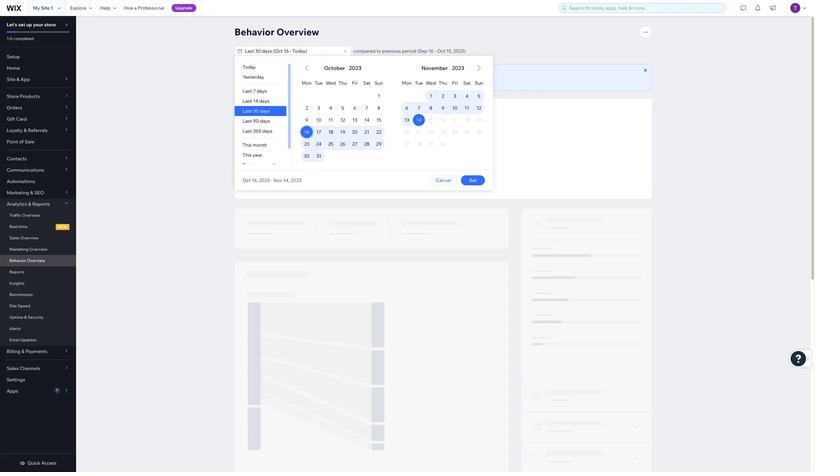 Task type: describe. For each thing, give the bounding box(es) containing it.
1 vertical spatial reports
[[9, 270, 24, 275]]

31
[[316, 153, 321, 159]]

learn how to boost your traffic
[[415, 176, 472, 181]]

professional
[[138, 5, 165, 11]]

overview for behavior overview link at the bottom left of the page
[[27, 259, 45, 264]]

more
[[470, 164, 479, 169]]

last 90 days
[[243, 118, 270, 124]]

2 6 from the left
[[406, 105, 408, 111]]

& for analytics
[[28, 201, 31, 207]]

1 vertical spatial 4
[[329, 105, 332, 111]]

last for last 90 days
[[243, 118, 252, 124]]

Search for tools, apps, help & more... field
[[567, 3, 724, 13]]

26
[[340, 141, 346, 147]]

your for learn
[[452, 176, 460, 181]]

grid containing october
[[293, 56, 393, 170]]

25
[[328, 141, 333, 147]]

traffic
[[9, 213, 21, 218]]

365
[[253, 128, 261, 134]]

last for last 14 days
[[243, 98, 252, 104]]

last 365 days
[[243, 128, 272, 134]]

2023 right 16,
[[259, 178, 270, 184]]

a
[[134, 5, 137, 11]]

let's
[[7, 22, 17, 28]]

fri for 10
[[452, 80, 458, 86]]

has
[[462, 164, 469, 169]]

0 horizontal spatial 11
[[329, 117, 333, 123]]

oct 16, 2023 - nov 14, 2023
[[243, 178, 301, 184]]

traffic overview
[[9, 213, 40, 218]]

previous
[[382, 48, 401, 54]]

0 vertical spatial 9
[[442, 105, 444, 111]]

an
[[412, 164, 417, 169]]

real-
[[9, 224, 19, 229]]

wed for 8
[[426, 80, 436, 86]]

orders button
[[0, 102, 76, 114]]

once
[[435, 164, 444, 169]]

sales overview
[[9, 236, 38, 241]]

row containing 9
[[301, 114, 385, 126]]

days for last 7 days
[[257, 88, 267, 94]]

row containing 1
[[401, 90, 485, 102]]

0 vertical spatial 10
[[452, 105, 458, 111]]

loyalty & referrals button
[[0, 125, 76, 136]]

1/6
[[7, 36, 13, 41]]

store
[[44, 22, 56, 28]]

1 inside row
[[430, 93, 432, 99]]

payments
[[26, 349, 47, 355]]

setup
[[7, 54, 20, 60]]

1 vertical spatial -
[[271, 178, 272, 184]]

list box containing today
[[235, 62, 292, 170]]

2023 right 14,
[[291, 178, 301, 184]]

mon tue wed thu for 7
[[402, 80, 447, 86]]

set
[[18, 22, 25, 28]]

the
[[353, 78, 361, 84]]

card
[[16, 116, 27, 122]]

0 horizontal spatial site
[[310, 70, 318, 76]]

1 horizontal spatial oct
[[437, 48, 446, 54]]

real-time
[[9, 224, 27, 229]]

site for site speed
[[9, 304, 17, 309]]

1 vertical spatial 2
[[305, 105, 308, 111]]

mon for 6
[[402, 80, 412, 86]]

previous
[[243, 162, 261, 168]]

set
[[469, 178, 477, 184]]

1 vertical spatial 9
[[305, 117, 308, 123]]

1 horizontal spatial 7
[[366, 105, 368, 111]]

view
[[376, 78, 387, 84]]

sale
[[25, 139, 34, 145]]

sat for 7
[[363, 80, 371, 86]]

22
[[376, 129, 381, 135]]

1 8 from the left
[[377, 105, 380, 111]]

today
[[243, 64, 256, 70]]

15
[[376, 117, 381, 123]]

fri for 6
[[352, 80, 358, 86]]

marketing for marketing overview
[[9, 247, 29, 252]]

hire
[[124, 5, 133, 11]]

your for find
[[294, 78, 303, 84]]

19
[[340, 129, 345, 135]]

set button
[[461, 176, 485, 186]]

analyze
[[243, 70, 261, 76]]

insights
[[9, 281, 24, 286]]

loyalty
[[7, 128, 23, 134]]

billing & payments button
[[0, 346, 76, 358]]

settings link
[[0, 375, 76, 386]]

automations link
[[0, 176, 76, 187]]

insights link
[[0, 278, 76, 290]]

alert containing october
[[322, 64, 364, 72]]

marketing for marketing & seo
[[7, 190, 29, 196]]

home
[[7, 65, 20, 71]]

sales for sales overview
[[9, 236, 20, 241]]

this year
[[243, 152, 262, 158]]

gift
[[7, 116, 15, 122]]

0 vertical spatial 2
[[442, 93, 444, 99]]

0 vertical spatial 16
[[429, 48, 434, 54]]

overview for sales overview "link"
[[20, 236, 38, 241]]

learn
[[415, 176, 425, 181]]

learn how to boost your traffic link
[[415, 176, 472, 182]]

& for billing
[[21, 349, 25, 355]]

days for last 30 days
[[260, 108, 270, 114]]

1 right my
[[51, 5, 53, 11]]

0 vertical spatial 11
[[465, 105, 469, 111]]

overview for marketing overview link
[[29, 247, 47, 252]]

completed
[[14, 36, 34, 41]]

1 vertical spatial to
[[435, 176, 439, 181]]

my
[[33, 5, 40, 11]]

0 horizontal spatial 7
[[253, 88, 256, 94]]

sidebar element
[[0, 16, 76, 473]]

quick access
[[27, 461, 57, 467]]

store products
[[7, 94, 40, 100]]

tue for 7
[[415, 80, 423, 86]]

(sep
[[417, 48, 428, 54]]

& for loyalty
[[24, 128, 27, 134]]

gift card button
[[0, 114, 76, 125]]

uptime & security
[[9, 315, 44, 320]]

1 horizontal spatial 4
[[466, 93, 469, 99]]

point of sale
[[7, 139, 34, 145]]

cancel button
[[430, 176, 457, 186]]

explore
[[70, 5, 86, 11]]

thu for 5
[[339, 80, 347, 86]]

1 inside sidebar element
[[56, 389, 58, 393]]

site & app
[[7, 76, 30, 82]]

home link
[[0, 62, 76, 74]]

marketing & seo
[[7, 190, 44, 196]]

1 vertical spatial 10
[[316, 117, 321, 123]]

hire a professional link
[[120, 0, 169, 16]]

hire a professional
[[124, 5, 165, 11]]

0 horizontal spatial 14
[[253, 98, 258, 104]]

1 6 from the left
[[353, 105, 356, 111]]

page skeleton image
[[235, 209, 652, 473]]

0 horizontal spatial to
[[377, 48, 381, 54]]

overview
[[418, 164, 434, 169]]

days for last 90 days
[[260, 118, 270, 124]]

gift card
[[7, 116, 27, 122]]

get
[[405, 164, 411, 169]]

site speed
[[9, 304, 30, 309]]

help button
[[96, 0, 120, 16]]

cancel
[[436, 178, 451, 184]]

report
[[388, 78, 401, 84]]

0 vertical spatial -
[[435, 48, 436, 54]]

products
[[20, 94, 40, 100]]

row containing 2
[[301, 102, 385, 114]]

upgrade
[[176, 5, 192, 10]]

quick access button
[[19, 461, 57, 467]]

last 30 days
[[243, 108, 270, 114]]

row containing 16
[[301, 126, 385, 138]]

0 vertical spatial new
[[324, 71, 333, 75]]

this month
[[243, 142, 267, 148]]

sat for 11
[[463, 80, 471, 86]]

store
[[7, 94, 19, 100]]

16,
[[252, 178, 258, 184]]

yesterday
[[243, 74, 264, 80]]

0 horizontal spatial 12
[[340, 117, 345, 123]]

which
[[262, 78, 275, 84]]

reports inside popup button
[[32, 201, 50, 207]]

1 horizontal spatial 12
[[477, 105, 481, 111]]

analytics & reports button
[[0, 199, 76, 210]]

marketing & seo button
[[0, 187, 76, 199]]

period
[[402, 48, 416, 54]]



Task type: locate. For each thing, give the bounding box(es) containing it.
0 vertical spatial month
[[253, 142, 267, 148]]

-
[[435, 48, 436, 54], [271, 178, 272, 184]]

1 horizontal spatial 2
[[442, 93, 444, 99]]

oct left 16,
[[243, 178, 251, 184]]

reports link
[[0, 267, 76, 278]]

sun for 12
[[475, 80, 483, 86]]

1 vertical spatial new
[[58, 225, 67, 229]]

fri left most.
[[352, 80, 358, 86]]

new up sales overview "link"
[[58, 225, 67, 229]]

1 horizontal spatial 11
[[465, 105, 469, 111]]

0 vertical spatial site
[[41, 5, 50, 11]]

& for marketing
[[30, 190, 33, 196]]

mon tue wed thu
[[302, 80, 347, 86], [402, 80, 447, 86]]

sat down 2023)
[[463, 80, 471, 86]]

referrals
[[28, 128, 48, 134]]

5
[[478, 93, 480, 99], [341, 105, 344, 111]]

to
[[377, 48, 381, 54], [435, 176, 439, 181]]

sun for 8
[[375, 80, 383, 86]]

1/6 completed
[[7, 36, 34, 41]]

& right billing
[[21, 349, 25, 355]]

last 7 days
[[243, 88, 267, 94]]

0 vertical spatial 5
[[478, 93, 480, 99]]

& right "uptime"
[[24, 315, 27, 320]]

1 horizontal spatial 9
[[442, 105, 444, 111]]

mon tue wed thu down october
[[302, 80, 347, 86]]

23
[[304, 141, 309, 147]]

last for last 365 days
[[243, 128, 252, 134]]

reports down seo
[[32, 201, 50, 207]]

row
[[301, 74, 385, 90], [401, 74, 485, 90], [401, 90, 485, 102], [301, 102, 385, 114], [401, 102, 485, 114], [301, 114, 385, 126], [401, 114, 485, 126], [301, 126, 385, 138], [401, 126, 485, 138], [301, 138, 385, 150], [401, 138, 485, 150], [301, 150, 385, 162]]

marketing up 'analytics'
[[7, 190, 29, 196]]

marketing inside popup button
[[7, 190, 29, 196]]

traffic
[[461, 176, 472, 181]]

mon tue wed thu down november
[[402, 80, 447, 86]]

2 horizontal spatial 14
[[416, 117, 422, 123]]

thu left the
[[339, 80, 347, 86]]

13 left tuesday, november 14, 2023 cell
[[404, 117, 409, 123]]

1 horizontal spatial sun
[[475, 80, 483, 86]]

your right once
[[445, 164, 454, 169]]

2 row group from the left
[[393, 90, 493, 170]]

october
[[324, 65, 345, 71]]

sales inside "link"
[[9, 236, 20, 241]]

6
[[353, 105, 356, 111], [406, 105, 408, 111]]

upgrade button
[[172, 4, 196, 12]]

2 wed from the left
[[426, 80, 436, 86]]

this for this month
[[243, 142, 252, 148]]

0 horizontal spatial reports
[[9, 270, 24, 275]]

3
[[454, 93, 456, 99], [317, 105, 320, 111]]

automations
[[7, 179, 35, 185]]

on right the clicks
[[292, 70, 298, 76]]

your left visitors
[[294, 78, 303, 84]]

7 up tuesday, november 14, 2023 cell
[[418, 105, 420, 111]]

store products button
[[0, 91, 76, 102]]

sun
[[375, 80, 383, 86], [475, 80, 483, 86]]

1 vertical spatial behavior
[[9, 259, 26, 264]]

1 horizontal spatial 10
[[452, 105, 458, 111]]

communications button
[[0, 165, 76, 176]]

1 mon tue wed thu from the left
[[302, 80, 347, 86]]

1 vertical spatial marketing
[[9, 247, 29, 252]]

& left seo
[[30, 190, 33, 196]]

1 vertical spatial 12
[[340, 117, 345, 123]]

3 last from the top
[[243, 108, 252, 114]]

1 alert from the left
[[322, 64, 364, 72]]

1 wed from the left
[[326, 80, 336, 86]]

0 horizontal spatial 16
[[304, 129, 309, 135]]

alert down 15,
[[420, 64, 466, 72]]

days right 90
[[260, 118, 270, 124]]

1 vertical spatial site
[[455, 164, 461, 169]]

0 vertical spatial sales
[[9, 236, 20, 241]]

clicks
[[278, 70, 291, 76]]

marketing overview link
[[0, 244, 76, 255]]

grid
[[293, 56, 393, 170], [393, 56, 493, 170]]

0 vertical spatial oct
[[437, 48, 446, 54]]

1 this from the top
[[243, 142, 252, 148]]

1 last from the top
[[243, 88, 252, 94]]

you'll get an overview once your site has more traffic.
[[394, 164, 492, 169]]

14 inside cell
[[416, 117, 422, 123]]

1 vertical spatial sales
[[7, 366, 19, 372]]

0 horizontal spatial behavior
[[9, 259, 26, 264]]

1 vertical spatial 3
[[317, 105, 320, 111]]

thu for 9
[[439, 80, 447, 86]]

1 vertical spatial 16
[[304, 129, 309, 135]]

this left year
[[243, 152, 252, 158]]

site inside dropdown button
[[7, 76, 15, 82]]

days up last 30 days
[[259, 98, 269, 104]]

to right the how
[[435, 176, 439, 181]]

month for previous month
[[262, 162, 277, 168]]

0 horizontal spatial 8
[[377, 105, 380, 111]]

sales channels
[[7, 366, 40, 372]]

1 horizontal spatial 16
[[429, 48, 434, 54]]

nov
[[273, 178, 282, 184]]

1 horizontal spatial site
[[455, 164, 461, 169]]

1 grid from the left
[[293, 56, 393, 170]]

& for uptime
[[24, 315, 27, 320]]

4 last from the top
[[243, 118, 252, 124]]

1 horizontal spatial behavior overview
[[235, 26, 319, 38]]

1 vertical spatial behavior overview
[[9, 259, 45, 264]]

- right the (sep at the right top
[[435, 48, 436, 54]]

fri down 2023)
[[452, 80, 458, 86]]

site down home
[[7, 76, 15, 82]]

2 8 from the left
[[430, 105, 432, 111]]

alerts
[[9, 327, 21, 332]]

alert
[[322, 64, 364, 72], [420, 64, 466, 72]]

row group for grid containing november
[[393, 90, 493, 170]]

month up "oct 16, 2023 - nov 14, 2023"
[[262, 162, 277, 168]]

& right loyalty
[[24, 128, 27, 134]]

mon
[[302, 80, 312, 86], [402, 80, 412, 86]]

1 down settings link
[[56, 389, 58, 393]]

overview for traffic overview link at the top
[[22, 213, 40, 218]]

2023 up the
[[349, 65, 362, 71]]

0 horizontal spatial 9
[[305, 117, 308, 123]]

your inside sidebar element
[[33, 22, 43, 28]]

site right my
[[41, 5, 50, 11]]

2 last from the top
[[243, 98, 252, 104]]

1 horizontal spatial 30
[[304, 153, 310, 159]]

access
[[41, 461, 57, 467]]

billing
[[7, 349, 20, 355]]

tuesday, november 14, 2023 cell
[[413, 114, 425, 126]]

thu down november
[[439, 80, 447, 86]]

1 horizontal spatial mon
[[402, 80, 412, 86]]

sales overview link
[[0, 233, 76, 244]]

0 horizontal spatial -
[[271, 178, 272, 184]]

wed down october
[[326, 80, 336, 86]]

1 horizontal spatial 13
[[404, 117, 409, 123]]

your right up
[[33, 22, 43, 28]]

your right the boost
[[452, 176, 460, 181]]

0 horizontal spatial 6
[[353, 105, 356, 111]]

1 horizontal spatial alert
[[420, 64, 466, 72]]

1 horizontal spatial on
[[347, 78, 352, 84]]

your
[[33, 22, 43, 28], [299, 70, 309, 76], [294, 78, 303, 84], [445, 164, 454, 169], [452, 176, 460, 181]]

traffic overview link
[[0, 210, 76, 221]]

overview inside "link"
[[20, 236, 38, 241]]

row containing 30
[[301, 150, 385, 162]]

site up visitors
[[310, 70, 318, 76]]

days for last 14 days
[[259, 98, 269, 104]]

site
[[310, 70, 318, 76], [455, 164, 461, 169]]

1 mon from the left
[[302, 80, 312, 86]]

14,
[[283, 178, 290, 184]]

1 vertical spatial 5
[[341, 105, 344, 111]]

sat right the
[[363, 80, 371, 86]]

15,
[[447, 48, 453, 54]]

quick
[[27, 461, 40, 467]]

traffic.
[[480, 164, 492, 169]]

last for last 7 days
[[243, 88, 252, 94]]

site for site & app
[[7, 76, 15, 82]]

1 horizontal spatial -
[[435, 48, 436, 54]]

behavior overview inside sidebar element
[[9, 259, 45, 264]]

2 this from the top
[[243, 152, 252, 158]]

0 horizontal spatial tue
[[315, 80, 323, 86]]

0 horizontal spatial mon tue wed thu
[[302, 80, 347, 86]]

0 vertical spatial marketing
[[7, 190, 29, 196]]

let's set up your store
[[7, 22, 56, 28]]

new
[[324, 71, 333, 75], [58, 225, 67, 229]]

13 up 20
[[352, 117, 357, 123]]

0 vertical spatial reports
[[32, 201, 50, 207]]

28
[[364, 141, 370, 147]]

1 horizontal spatial reports
[[32, 201, 50, 207]]

wed down november
[[426, 80, 436, 86]]

2 down november
[[442, 93, 444, 99]]

0 horizontal spatial 3
[[317, 105, 320, 111]]

1 vertical spatial 30
[[304, 153, 310, 159]]

1 horizontal spatial behavior
[[235, 26, 275, 38]]

0 vertical spatial behavior overview
[[235, 26, 319, 38]]

0 horizontal spatial 5
[[341, 105, 344, 111]]

0 horizontal spatial fri
[[352, 80, 358, 86]]

wed for 4
[[326, 80, 336, 86]]

1 vertical spatial 11
[[329, 117, 333, 123]]

0 horizontal spatial alert
[[322, 64, 364, 72]]

1 down november
[[430, 93, 432, 99]]

of
[[19, 139, 24, 145]]

1 horizontal spatial 6
[[406, 105, 408, 111]]

analytics & reports
[[7, 201, 50, 207]]

behavior inside sidebar element
[[9, 259, 26, 264]]

last down the last 7 days
[[243, 98, 252, 104]]

1 horizontal spatial wed
[[426, 80, 436, 86]]

reports up insights
[[9, 270, 24, 275]]

this up this year
[[243, 142, 252, 148]]

on left the
[[347, 78, 352, 84]]

0 horizontal spatial 10
[[316, 117, 321, 123]]

month for this month
[[253, 142, 267, 148]]

view report button
[[376, 78, 401, 84]]

row containing 13
[[401, 114, 485, 126]]

time
[[19, 224, 27, 229]]

row group
[[293, 90, 393, 170], [393, 90, 493, 170]]

clicking
[[329, 78, 346, 84]]

uptime
[[9, 315, 23, 320]]

0 horizontal spatial 2
[[305, 105, 308, 111]]

0 horizontal spatial oct
[[243, 178, 251, 184]]

mon right report
[[402, 80, 412, 86]]

monday, october 16, 2023 cell
[[301, 126, 313, 138]]

0 horizontal spatial sat
[[363, 80, 371, 86]]

30 inside row
[[304, 153, 310, 159]]

tue
[[315, 80, 323, 86], [415, 80, 423, 86]]

2 vertical spatial site
[[9, 304, 17, 309]]

2 sun from the left
[[475, 80, 483, 86]]

0 vertical spatial this
[[243, 142, 252, 148]]

days down the out
[[257, 88, 267, 94]]

1 horizontal spatial 5
[[478, 93, 480, 99]]

1 13 from the left
[[352, 117, 357, 123]]

0 vertical spatial 3
[[454, 93, 456, 99]]

tue down november
[[415, 80, 423, 86]]

november
[[422, 65, 448, 71]]

out
[[254, 78, 261, 84]]

row containing 6
[[401, 102, 485, 114]]

0 vertical spatial behavior
[[235, 26, 275, 38]]

tue for 3
[[315, 80, 323, 86]]

1 vertical spatial oct
[[243, 178, 251, 184]]

marketing down sales overview
[[9, 247, 29, 252]]

sales for sales channels
[[7, 366, 19, 372]]

2 13 from the left
[[404, 117, 409, 123]]

last down find on the top
[[243, 88, 252, 94]]

are
[[321, 78, 328, 84]]

1 vertical spatial site
[[7, 76, 15, 82]]

2 up monday, october 16, 2023 "cell" at the left top of the page
[[305, 105, 308, 111]]

0 horizontal spatial behavior overview
[[9, 259, 45, 264]]

5 last from the top
[[243, 128, 252, 134]]

1 horizontal spatial to
[[435, 176, 439, 181]]

& left the app
[[16, 76, 20, 82]]

previous month
[[243, 162, 277, 168]]

behavior
[[235, 26, 275, 38], [9, 259, 26, 264]]

2 alert from the left
[[420, 64, 466, 72]]

find out which buttons your visitors are clicking on the most. view report
[[243, 78, 401, 84]]

marketing
[[7, 190, 29, 196], [9, 247, 29, 252]]

1 vertical spatial on
[[347, 78, 352, 84]]

1 horizontal spatial 14
[[364, 117, 369, 123]]

2 fri from the left
[[452, 80, 458, 86]]

days right 365
[[262, 128, 272, 134]]

16 right the (sep at the right top
[[429, 48, 434, 54]]

email
[[9, 338, 20, 343]]

2 tue from the left
[[415, 80, 423, 86]]

mon tue wed thu for 3
[[302, 80, 347, 86]]

1 tue from the left
[[315, 80, 323, 86]]

sales down real-
[[9, 236, 20, 241]]

sales channels button
[[0, 363, 76, 375]]

this
[[243, 142, 252, 148], [243, 152, 252, 158]]

1 sat from the left
[[363, 80, 371, 86]]

row containing 23
[[301, 138, 385, 150]]

alerts link
[[0, 324, 76, 335]]

your up visitors
[[299, 70, 309, 76]]

0 vertical spatial 4
[[466, 93, 469, 99]]

2 horizontal spatial 7
[[418, 105, 420, 111]]

alert up clicking
[[322, 64, 364, 72]]

sales up settings
[[7, 366, 19, 372]]

days
[[257, 88, 267, 94], [259, 98, 269, 104], [260, 108, 270, 114], [260, 118, 270, 124], [262, 128, 272, 134]]

oct left 15,
[[437, 48, 446, 54]]

your for analyze
[[299, 70, 309, 76]]

2023 down 2023)
[[452, 65, 464, 71]]

to left previous
[[377, 48, 381, 54]]

1 horizontal spatial sat
[[463, 80, 471, 86]]

2 thu from the left
[[439, 80, 447, 86]]

email updates link
[[0, 335, 76, 346]]

1 horizontal spatial 8
[[430, 105, 432, 111]]

1 row group from the left
[[293, 90, 393, 170]]

site left the has
[[455, 164, 461, 169]]

analyze button clicks on your site
[[243, 70, 318, 76]]

0 vertical spatial site
[[310, 70, 318, 76]]

alert containing november
[[420, 64, 466, 72]]

mon for 2
[[302, 80, 312, 86]]

1 down view
[[378, 93, 380, 99]]

month up year
[[253, 142, 267, 148]]

last down last 14 days
[[243, 108, 252, 114]]

list box
[[235, 62, 292, 170]]

&
[[16, 76, 20, 82], [24, 128, 27, 134], [30, 190, 33, 196], [28, 201, 31, 207], [24, 315, 27, 320], [21, 349, 25, 355]]

last left 365
[[243, 128, 252, 134]]

my site 1
[[33, 5, 53, 11]]

30 down 23
[[304, 153, 310, 159]]

1 sun from the left
[[375, 80, 383, 86]]

& down marketing & seo
[[28, 201, 31, 207]]

& for site
[[16, 76, 20, 82]]

1 fri from the left
[[352, 80, 358, 86]]

0 vertical spatial on
[[292, 70, 298, 76]]

new inside sidebar element
[[58, 225, 67, 229]]

new up are
[[324, 71, 333, 75]]

0 horizontal spatial sun
[[375, 80, 383, 86]]

days up the last 90 days
[[260, 108, 270, 114]]

grid containing november
[[393, 56, 493, 170]]

0 horizontal spatial thu
[[339, 80, 347, 86]]

30 up 90
[[253, 108, 259, 114]]

buttons
[[276, 78, 293, 84]]

0 horizontal spatial new
[[58, 225, 67, 229]]

row group for grid containing october
[[293, 90, 393, 170]]

7 down the out
[[253, 88, 256, 94]]

1 thu from the left
[[339, 80, 347, 86]]

0 vertical spatial 12
[[477, 105, 481, 111]]

seo
[[34, 190, 44, 196]]

2 sat from the left
[[463, 80, 471, 86]]

benchmarks
[[9, 293, 33, 298]]

mon left are
[[302, 80, 312, 86]]

0 vertical spatial 30
[[253, 108, 259, 114]]

30
[[253, 108, 259, 114], [304, 153, 310, 159]]

0 horizontal spatial mon
[[302, 80, 312, 86]]

- left nov
[[271, 178, 272, 184]]

2 mon tue wed thu from the left
[[402, 80, 447, 86]]

16 inside "cell"
[[304, 129, 309, 135]]

sales inside 'dropdown button'
[[7, 366, 19, 372]]

tue left clicking
[[315, 80, 323, 86]]

1 horizontal spatial tue
[[415, 80, 423, 86]]

None field
[[243, 46, 341, 56]]

0 vertical spatial to
[[377, 48, 381, 54]]

2 grid from the left
[[393, 56, 493, 170]]

1
[[51, 5, 53, 11], [378, 93, 380, 99], [430, 93, 432, 99], [56, 389, 58, 393]]

days for last 365 days
[[262, 128, 272, 134]]

this for this year
[[243, 152, 252, 158]]

7 up 21
[[366, 105, 368, 111]]

0 horizontal spatial 13
[[352, 117, 357, 123]]

0 horizontal spatial on
[[292, 70, 298, 76]]

site left speed at the bottom
[[9, 304, 17, 309]]

& inside 'link'
[[24, 315, 27, 320]]

app
[[21, 76, 30, 82]]

16 left 17
[[304, 129, 309, 135]]

visitors
[[304, 78, 320, 84]]

last left 90
[[243, 118, 252, 124]]

reports
[[32, 201, 50, 207], [9, 270, 24, 275]]

2 mon from the left
[[402, 80, 412, 86]]

last for last 30 days
[[243, 108, 252, 114]]

boost
[[440, 176, 451, 181]]

20
[[352, 129, 358, 135]]



Task type: vqa. For each thing, say whether or not it's contained in the screenshot.


